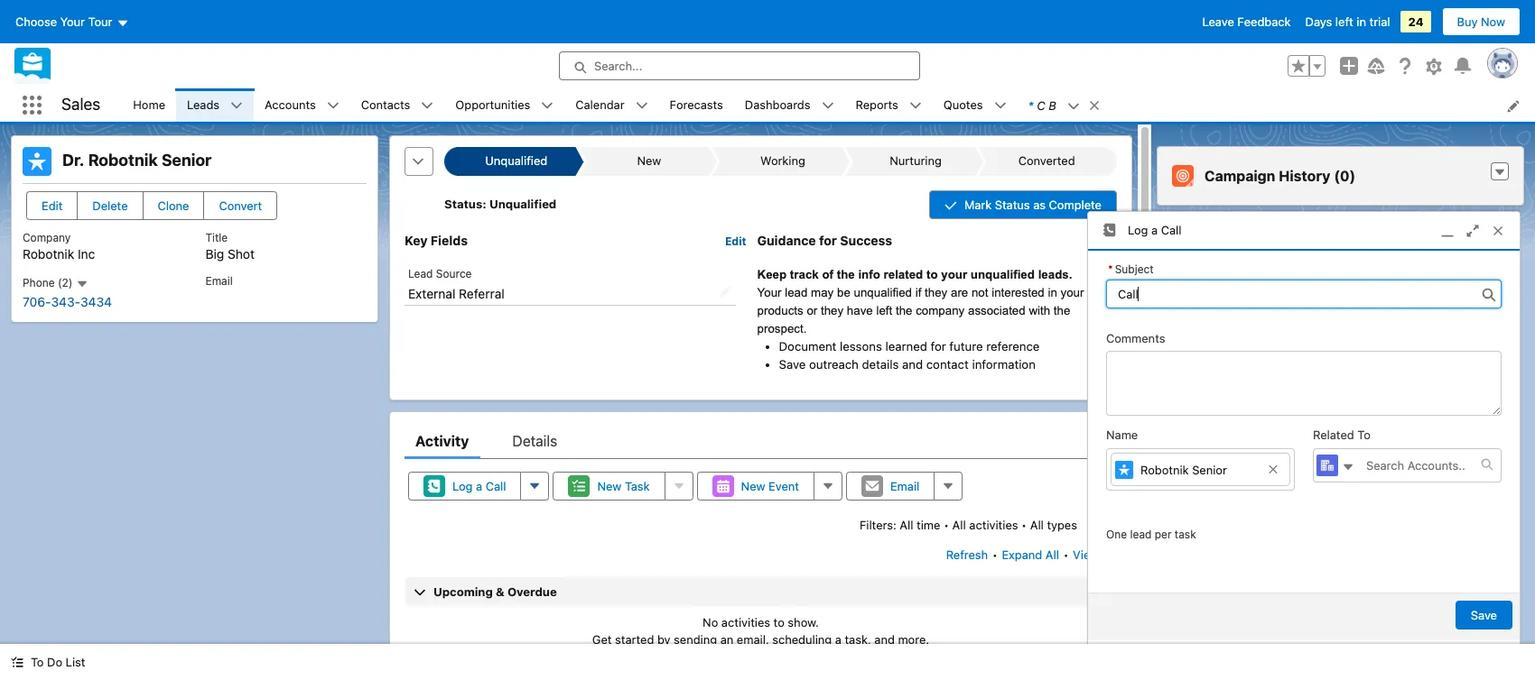 Task type: locate. For each thing, give the bounding box(es) containing it.
3434
[[80, 294, 112, 309]]

* inside list item
[[1028, 98, 1034, 112]]

in left trial
[[1357, 14, 1366, 29]]

status left 'as'
[[995, 198, 1030, 212]]

1 horizontal spatial new
[[637, 154, 661, 168]]

call inside button
[[486, 479, 506, 494]]

contacts link
[[350, 89, 421, 122]]

reports
[[856, 97, 898, 112]]

save inside button
[[1471, 608, 1497, 623]]

refresh • expand all • view all
[[946, 548, 1116, 562]]

save inside keep track of the info related to your unqualified leads. your lead may be unqualified if they are not interested in your products or they have left the company associated with the prospect. document lessons learned for future reference save outreach details and contact information
[[779, 357, 806, 372]]

buy now
[[1457, 14, 1505, 29]]

0 vertical spatial lead
[[785, 286, 808, 300]]

list item
[[1017, 89, 1109, 122]]

0 vertical spatial a
[[1151, 223, 1158, 237]]

1 horizontal spatial for
[[931, 339, 946, 354]]

lessons
[[840, 339, 882, 354]]

new inside button
[[741, 479, 765, 494]]

(0)
[[1334, 168, 1356, 184]]

unqualified
[[971, 268, 1035, 282], [854, 286, 912, 300]]

working link
[[720, 147, 841, 176]]

save
[[779, 357, 806, 372], [1471, 608, 1497, 623]]

status
[[444, 197, 482, 212], [995, 198, 1030, 212]]

robotnik senior
[[1141, 463, 1227, 478]]

* inside log a call dialog
[[1108, 262, 1113, 276]]

lead inside keep track of the info related to your unqualified leads. your lead may be unqualified if they are not interested in your products or they have left the company associated with the prospect. document lessons learned for future reference save outreach details and contact information
[[785, 286, 808, 300]]

lead left "per"
[[1130, 528, 1152, 542]]

1 horizontal spatial edit
[[725, 235, 746, 248]]

1 vertical spatial unqualified
[[854, 286, 912, 300]]

0 horizontal spatial *
[[1028, 98, 1034, 112]]

call inside dialog
[[1161, 223, 1182, 237]]

text default image
[[1088, 99, 1101, 112], [230, 100, 243, 112], [421, 100, 434, 112], [541, 100, 554, 112], [909, 100, 922, 112], [994, 100, 1007, 112], [1067, 100, 1080, 113], [76, 278, 88, 291], [1481, 459, 1494, 472], [1342, 462, 1355, 474]]

in
[[1357, 14, 1366, 29], [1048, 286, 1057, 300]]

log a call inside dialog
[[1128, 223, 1182, 237]]

delete
[[92, 199, 128, 213]]

* for * subject
[[1108, 262, 1113, 276]]

0 vertical spatial edit
[[42, 199, 63, 213]]

2 horizontal spatial robotnik
[[1141, 463, 1189, 478]]

email button
[[846, 472, 935, 501]]

your inside popup button
[[60, 14, 85, 29]]

mark status as complete button
[[929, 191, 1117, 219]]

accounts list item
[[254, 89, 350, 122]]

0 vertical spatial in
[[1357, 14, 1366, 29]]

1 horizontal spatial in
[[1357, 14, 1366, 29]]

dashboards
[[745, 97, 811, 112]]

the right of
[[837, 268, 855, 282]]

success
[[840, 233, 892, 248]]

0 horizontal spatial new
[[597, 479, 622, 494]]

campaign history (0)
[[1205, 168, 1356, 184]]

task
[[1175, 528, 1196, 542]]

senior up clone
[[162, 151, 212, 170]]

1 horizontal spatial *
[[1108, 262, 1113, 276]]

1 vertical spatial to
[[31, 656, 44, 670]]

text default image for dashboards
[[821, 100, 834, 112]]

unqualified up "status : unqualified"
[[485, 154, 547, 168]]

1 vertical spatial unqualified
[[489, 197, 557, 212]]

email inside 'button'
[[890, 479, 920, 494]]

referral
[[459, 287, 505, 302]]

details
[[513, 433, 557, 449]]

leads link
[[176, 89, 230, 122]]

1 horizontal spatial robotnik
[[88, 151, 158, 170]]

new inside new 'link'
[[637, 154, 661, 168]]

text default image for calendar
[[635, 100, 648, 112]]

1 vertical spatial your
[[757, 286, 782, 300]]

c
[[1037, 98, 1045, 112]]

convert
[[219, 199, 262, 213]]

new left event
[[741, 479, 765, 494]]

left right days
[[1336, 14, 1353, 29]]

robotnik up "per"
[[1141, 463, 1189, 478]]

0 horizontal spatial log
[[452, 479, 473, 494]]

1 vertical spatial *
[[1108, 262, 1113, 276]]

0 vertical spatial log
[[1128, 223, 1148, 237]]

email up time
[[890, 479, 920, 494]]

all left types
[[1030, 518, 1044, 533]]

key
[[405, 233, 428, 248]]

1 horizontal spatial the
[[896, 304, 913, 318]]

they right if at the right top of the page
[[925, 286, 948, 300]]

keep track of the info related to your unqualified leads. your lead may be unqualified if they are not interested in your products or they have left the company associated with the prospect. document lessons learned for future reference save outreach details and contact information
[[757, 268, 1084, 372]]

1 vertical spatial lead
[[1130, 528, 1152, 542]]

1 vertical spatial a
[[476, 479, 482, 494]]

shot
[[228, 247, 255, 262]]

0 vertical spatial unqualified
[[485, 154, 547, 168]]

inc
[[78, 247, 95, 262]]

text default image inside leads list item
[[230, 100, 243, 112]]

for up contact
[[931, 339, 946, 354]]

upcoming & overdue
[[433, 585, 557, 599]]

edit left guidance
[[725, 235, 746, 248]]

* left c
[[1028, 98, 1034, 112]]

they right or
[[821, 304, 844, 318]]

lead
[[785, 286, 808, 300], [1130, 528, 1152, 542]]

trial
[[1370, 14, 1390, 29]]

1 horizontal spatial your
[[1061, 286, 1084, 300]]

1 horizontal spatial call
[[1161, 223, 1182, 237]]

text default image inside calendar list item
[[635, 100, 648, 112]]

related
[[1313, 428, 1354, 443]]

for
[[819, 233, 837, 248], [931, 339, 946, 354]]

new link
[[587, 147, 708, 176]]

0 vertical spatial robotnik
[[88, 151, 158, 170]]

not
[[972, 286, 988, 300]]

0 horizontal spatial robotnik
[[23, 247, 74, 262]]

text default image inside contacts list item
[[421, 100, 434, 112]]

buy
[[1457, 14, 1478, 29]]

status up fields
[[444, 197, 482, 212]]

0 horizontal spatial a
[[476, 479, 482, 494]]

your
[[60, 14, 85, 29], [757, 286, 782, 300]]

accounts image
[[1317, 455, 1338, 476]]

company
[[916, 304, 965, 318]]

unqualified right :
[[489, 197, 557, 212]]

to inside button
[[31, 656, 44, 670]]

reports list item
[[845, 89, 933, 122]]

1 vertical spatial log
[[452, 479, 473, 494]]

status inside button
[[995, 198, 1030, 212]]

products
[[757, 304, 803, 318]]

1 horizontal spatial unqualified
[[971, 268, 1035, 282]]

0 horizontal spatial senior
[[162, 151, 212, 170]]

1 horizontal spatial they
[[925, 286, 948, 300]]

0 horizontal spatial status
[[444, 197, 482, 212]]

•
[[944, 518, 949, 533], [1021, 518, 1027, 533], [992, 548, 998, 562], [1063, 548, 1069, 562]]

a inside dialog
[[1151, 223, 1158, 237]]

1 vertical spatial your
[[1061, 286, 1084, 300]]

left right have
[[876, 304, 892, 318]]

1 vertical spatial save
[[1471, 608, 1497, 623]]

view
[[1073, 548, 1099, 562]]

1 vertical spatial left
[[876, 304, 892, 318]]

guidance for success
[[757, 233, 892, 248]]

home link
[[122, 89, 176, 122]]

clone button
[[142, 191, 205, 220]]

text default image inside accounts list item
[[327, 100, 339, 112]]

event
[[769, 479, 799, 494]]

group
[[1288, 55, 1326, 77]]

text default image
[[327, 100, 339, 112], [635, 100, 648, 112], [821, 100, 834, 112], [1494, 166, 1506, 179], [11, 657, 23, 669]]

0 vertical spatial they
[[925, 286, 948, 300]]

0 vertical spatial to
[[1358, 428, 1371, 443]]

1 horizontal spatial log
[[1128, 223, 1148, 237]]

0 vertical spatial call
[[1161, 223, 1182, 237]]

log down activity
[[452, 479, 473, 494]]

edit up company
[[42, 199, 63, 213]]

path options list box
[[444, 147, 1117, 176]]

all left time
[[900, 518, 913, 533]]

1 horizontal spatial a
[[1151, 223, 1158, 237]]

to left 'do'
[[31, 656, 44, 670]]

0 vertical spatial left
[[1336, 14, 1353, 29]]

company robotnik inc
[[23, 231, 95, 262]]

robotnik up delete button
[[88, 151, 158, 170]]

Comments text field
[[1106, 351, 1502, 416]]

quotes list item
[[933, 89, 1017, 122]]

for up of
[[819, 233, 837, 248]]

0 vertical spatial save
[[779, 357, 806, 372]]

1 vertical spatial email
[[890, 479, 920, 494]]

2 vertical spatial robotnik
[[1141, 463, 1189, 478]]

to right the related
[[1358, 428, 1371, 443]]

your down the leads.
[[1061, 286, 1084, 300]]

activity
[[415, 433, 469, 449]]

robotnik inside company robotnik inc
[[23, 247, 74, 262]]

0 horizontal spatial edit
[[42, 199, 63, 213]]

1 vertical spatial senior
[[1192, 463, 1227, 478]]

* left subject
[[1108, 262, 1113, 276]]

1 horizontal spatial senior
[[1192, 463, 1227, 478]]

nurturing
[[890, 154, 942, 168]]

clone
[[158, 199, 189, 213]]

to
[[1358, 428, 1371, 443], [31, 656, 44, 670]]

(2)
[[58, 276, 73, 290]]

new left task
[[597, 479, 622, 494]]

1 horizontal spatial status
[[995, 198, 1030, 212]]

log up subject
[[1128, 223, 1148, 237]]

0 horizontal spatial email
[[205, 275, 233, 288]]

all
[[900, 518, 913, 533], [952, 518, 966, 533], [1030, 518, 1044, 533], [1046, 548, 1059, 562], [1103, 548, 1116, 562]]

0 vertical spatial for
[[819, 233, 837, 248]]

1 horizontal spatial to
[[1358, 428, 1371, 443]]

0 horizontal spatial your
[[941, 268, 967, 282]]

unqualified
[[485, 154, 547, 168], [489, 197, 557, 212]]

0 horizontal spatial call
[[486, 479, 506, 494]]

robotnik down company
[[23, 247, 74, 262]]

your inside keep track of the info related to your unqualified leads. your lead may be unqualified if they are not interested in your products or they have left the company associated with the prospect. document lessons learned for future reference save outreach details and contact information
[[757, 286, 782, 300]]

text default image inside dashboards list item
[[821, 100, 834, 112]]

• left expand
[[992, 548, 998, 562]]

new for new
[[637, 154, 661, 168]]

0 horizontal spatial to
[[31, 656, 44, 670]]

0 horizontal spatial in
[[1048, 286, 1057, 300]]

0 horizontal spatial log a call
[[452, 479, 506, 494]]

your up 'are'
[[941, 268, 967, 282]]

email down big
[[205, 275, 233, 288]]

1 horizontal spatial save
[[1471, 608, 1497, 623]]

external
[[408, 287, 456, 302]]

tab list
[[405, 423, 1117, 459]]

1 vertical spatial call
[[486, 479, 506, 494]]

0 vertical spatial unqualified
[[971, 268, 1035, 282]]

save button
[[1456, 601, 1513, 630]]

leads list item
[[176, 89, 254, 122]]

task
[[625, 479, 650, 494]]

• right time
[[944, 518, 949, 533]]

1 vertical spatial in
[[1048, 286, 1057, 300]]

0 horizontal spatial they
[[821, 304, 844, 318]]

new for new event
[[741, 479, 765, 494]]

1 horizontal spatial lead
[[1130, 528, 1152, 542]]

search... button
[[559, 51, 920, 80]]

log inside button
[[452, 479, 473, 494]]

forecasts
[[670, 97, 723, 112]]

log a call
[[1128, 223, 1182, 237], [452, 479, 506, 494]]

dashboards link
[[734, 89, 821, 122]]

new inside new task button
[[597, 479, 622, 494]]

opportunities link
[[445, 89, 541, 122]]

0 horizontal spatial your
[[60, 14, 85, 29]]

1 horizontal spatial log a call
[[1128, 223, 1182, 237]]

log a call up subject
[[1128, 223, 1182, 237]]

unqualified down info
[[854, 286, 912, 300]]

calendar list item
[[565, 89, 659, 122]]

new event
[[741, 479, 799, 494]]

delete button
[[77, 191, 143, 220]]

lead down track
[[785, 286, 808, 300]]

1 horizontal spatial email
[[890, 479, 920, 494]]

lead image
[[23, 147, 51, 176]]

senior up task
[[1192, 463, 1227, 478]]

left inside keep track of the info related to your unqualified leads. your lead may be unqualified if they are not interested in your products or they have left the company associated with the prospect. document lessons learned for future reference save outreach details and contact information
[[876, 304, 892, 318]]

log a call down activity
[[452, 479, 506, 494]]

in inside keep track of the info related to your unqualified leads. your lead may be unqualified if they are not interested in your products or they have left the company associated with the prospect. document lessons learned for future reference save outreach details and contact information
[[1048, 286, 1057, 300]]

may
[[811, 286, 834, 300]]

with
[[1029, 304, 1050, 318]]

1 vertical spatial they
[[821, 304, 844, 318]]

external referral
[[408, 287, 505, 302]]

2 horizontal spatial new
[[741, 479, 765, 494]]

1 vertical spatial log a call
[[452, 479, 506, 494]]

your left tour
[[60, 14, 85, 29]]

1 horizontal spatial your
[[757, 286, 782, 300]]

0 horizontal spatial left
[[876, 304, 892, 318]]

robotnik for company
[[23, 247, 74, 262]]

1 vertical spatial for
[[931, 339, 946, 354]]

0 horizontal spatial lead
[[785, 286, 808, 300]]

fields
[[431, 233, 468, 248]]

a
[[1151, 223, 1158, 237], [476, 479, 482, 494]]

filters:
[[860, 518, 897, 533]]

in down the leads.
[[1048, 286, 1057, 300]]

0 vertical spatial your
[[60, 14, 85, 29]]

your down keep
[[757, 286, 782, 300]]

None text field
[[1106, 280, 1502, 308]]

converted
[[1019, 154, 1076, 168]]

unqualified up 'interested'
[[971, 268, 1035, 282]]

list
[[66, 656, 85, 670]]

0 horizontal spatial the
[[837, 268, 855, 282]]

text default image inside reports list item
[[909, 100, 922, 112]]

to
[[927, 268, 938, 282]]

the up learned
[[896, 304, 913, 318]]

b
[[1049, 98, 1056, 112]]

new down calendar list item
[[637, 154, 661, 168]]

contacts list item
[[350, 89, 445, 122]]

robotnik for dr.
[[88, 151, 158, 170]]

edit button
[[26, 191, 78, 220]]

list
[[122, 89, 1535, 122]]

0 vertical spatial log a call
[[1128, 223, 1182, 237]]

1 vertical spatial robotnik
[[23, 247, 74, 262]]

0 horizontal spatial save
[[779, 357, 806, 372]]

log a call button
[[408, 472, 521, 501]]

lead inside log a call dialog
[[1130, 528, 1152, 542]]

0 vertical spatial *
[[1028, 98, 1034, 112]]

the right with
[[1054, 304, 1070, 318]]

home
[[133, 97, 165, 112]]

tab list containing activity
[[405, 423, 1117, 459]]



Task type: describe. For each thing, give the bounding box(es) containing it.
one
[[1106, 528, 1127, 542]]

status : unqualified
[[444, 197, 557, 212]]

contacts
[[361, 97, 410, 112]]

overdue
[[507, 585, 557, 599]]

name
[[1106, 428, 1138, 443]]

sales
[[61, 95, 100, 114]]

working
[[760, 154, 805, 168]]

info
[[858, 268, 880, 282]]

title big shot
[[205, 231, 255, 262]]

text default image inside quotes list item
[[994, 100, 1007, 112]]

all right time
[[952, 518, 966, 533]]

expand
[[1002, 548, 1042, 562]]

comments
[[1106, 331, 1165, 346]]

activity link
[[415, 423, 469, 459]]

new task
[[597, 479, 650, 494]]

related
[[884, 268, 923, 282]]

log a call inside button
[[452, 479, 506, 494]]

one lead per task
[[1106, 528, 1196, 542]]

days left in trial
[[1305, 14, 1390, 29]]

learned
[[885, 339, 927, 354]]

0 vertical spatial senior
[[162, 151, 212, 170]]

key fields
[[405, 233, 468, 248]]

choose your tour button
[[14, 7, 130, 36]]

of
[[822, 268, 834, 282]]

if
[[915, 286, 921, 300]]

buy now button
[[1442, 7, 1521, 36]]

Related To text field
[[1356, 449, 1481, 482]]

track
[[790, 268, 819, 282]]

all down one
[[1103, 548, 1116, 562]]

2 horizontal spatial the
[[1054, 304, 1070, 318]]

to do list button
[[0, 645, 96, 681]]

have
[[847, 304, 873, 318]]

contact
[[926, 357, 969, 372]]

1 vertical spatial edit
[[725, 235, 746, 248]]

calendar link
[[565, 89, 635, 122]]

complete
[[1049, 198, 1102, 212]]

information
[[972, 357, 1036, 372]]

time
[[917, 518, 941, 533]]

converted link
[[987, 147, 1108, 176]]

robotnik senior link
[[1111, 453, 1291, 487]]

now
[[1481, 14, 1505, 29]]

• left view on the right bottom
[[1063, 548, 1069, 562]]

opportunities list item
[[445, 89, 565, 122]]

new task button
[[553, 472, 665, 501]]

list containing home
[[122, 89, 1535, 122]]

refresh
[[946, 548, 988, 562]]

to inside log a call dialog
[[1358, 428, 1371, 443]]

for inside keep track of the info related to your unqualified leads. your lead may be unqualified if they are not interested in your products or they have left the company associated with the prospect. document lessons learned for future reference save outreach details and contact information
[[931, 339, 946, 354]]

future
[[950, 339, 983, 354]]

text default image inside opportunities list item
[[541, 100, 554, 112]]

* subject
[[1108, 262, 1154, 276]]

calendar
[[576, 97, 625, 112]]

unqualified inside path options list box
[[485, 154, 547, 168]]

choose
[[15, 14, 57, 29]]

0 horizontal spatial unqualified
[[854, 286, 912, 300]]

nurturing link
[[853, 147, 975, 176]]

choose your tour
[[15, 14, 112, 29]]

filters: all time • all activities • all types
[[860, 518, 1077, 533]]

mark status as complete
[[964, 198, 1102, 212]]

guidance
[[757, 233, 816, 248]]

text default image for accounts
[[327, 100, 339, 112]]

interested
[[992, 286, 1045, 300]]

accounts
[[265, 97, 316, 112]]

leave feedback
[[1203, 14, 1291, 29]]

text default image inside the to do list button
[[11, 657, 23, 669]]

lead
[[408, 267, 433, 281]]

view all link
[[1072, 541, 1117, 570]]

• up expand
[[1021, 518, 1027, 533]]

leave feedback link
[[1203, 14, 1291, 29]]

log inside dialog
[[1128, 223, 1148, 237]]

do
[[47, 656, 62, 670]]

text default image inside the phone (2) popup button
[[76, 278, 88, 291]]

leave
[[1203, 14, 1234, 29]]

leads.
[[1038, 268, 1072, 282]]

search...
[[594, 59, 643, 73]]

edit link
[[725, 234, 746, 248]]

unqualified link
[[453, 147, 575, 176]]

edit inside edit button
[[42, 199, 63, 213]]

all right expand
[[1046, 548, 1059, 562]]

prospect.
[[757, 322, 807, 336]]

0 horizontal spatial for
[[819, 233, 837, 248]]

keep
[[757, 268, 787, 282]]

none text field inside log a call dialog
[[1106, 280, 1502, 308]]

company
[[23, 231, 71, 245]]

types
[[1047, 518, 1077, 533]]

source
[[436, 267, 472, 281]]

campaign
[[1205, 168, 1276, 184]]

a inside button
[[476, 479, 482, 494]]

senior inside log a call dialog
[[1192, 463, 1227, 478]]

0 vertical spatial email
[[205, 275, 233, 288]]

upcoming
[[433, 585, 493, 599]]

robotnik inside log a call dialog
[[1141, 463, 1189, 478]]

* c b
[[1028, 98, 1056, 112]]

new for new task
[[597, 479, 622, 494]]

phone (2)
[[23, 276, 76, 290]]

0 vertical spatial your
[[941, 268, 967, 282]]

1 horizontal spatial left
[[1336, 14, 1353, 29]]

* for * c b
[[1028, 98, 1034, 112]]

lead source
[[408, 267, 472, 281]]

associated
[[968, 304, 1026, 318]]

dashboards list item
[[734, 89, 845, 122]]

tour
[[88, 14, 112, 29]]

log a call dialog
[[1087, 211, 1521, 645]]

list item containing *
[[1017, 89, 1109, 122]]

or
[[807, 304, 818, 318]]

quotes
[[944, 97, 983, 112]]

706-343-3434 link
[[23, 294, 112, 309]]

details
[[862, 357, 899, 372]]



Task type: vqa. For each thing, say whether or not it's contained in the screenshot.
Refresh button
yes



